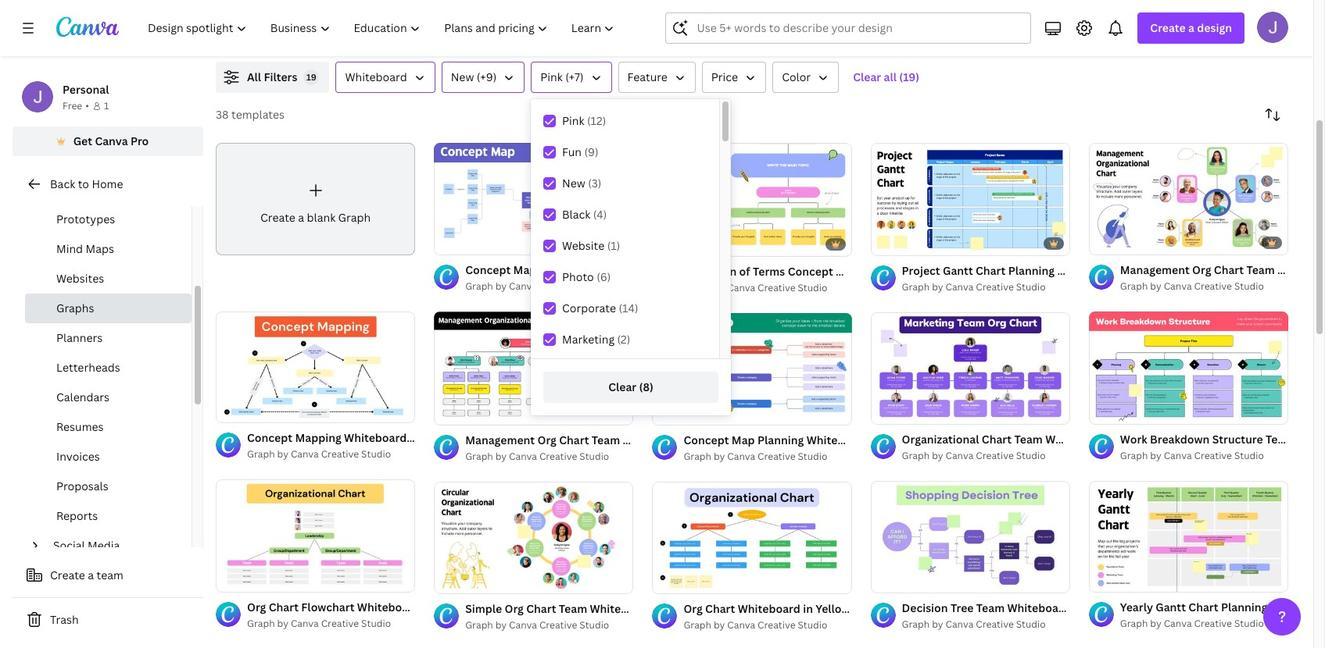 Task type: vqa. For each thing, say whether or not it's contained in the screenshot.
here at the bottom right
no



Task type: locate. For each thing, give the bounding box(es) containing it.
all
[[247, 70, 261, 84]]

create inside dropdown button
[[1150, 20, 1186, 35]]

pink left the (12)
[[562, 113, 585, 128]]

photo (6)
[[562, 270, 611, 285]]

create a blank graph link
[[216, 143, 415, 255]]

by for work breakdown structure team whiteboard in red purple green trendy stickers style 'image' at right
[[1150, 449, 1162, 463]]

by for project gantt chart planning whiteboard in blue simple colorful style 'image'
[[932, 281, 943, 294]]

personal
[[63, 82, 109, 97]]

graph inside concept mapping whiteboard in orange purple basic style graph by canva creative studio
[[247, 448, 275, 462]]

a inside dropdown button
[[1189, 20, 1195, 35]]

by for decision tree team whiteboard in light green purple casual corporate style image
[[932, 619, 943, 632]]

creative for work breakdown structure team whiteboard in red purple green trendy stickers style 'image' at right
[[1194, 449, 1232, 463]]

graph by canva creative studio link for yearly gantt chart planning whiteboard in green yellow spaced color blocks style image
[[1120, 617, 1289, 633]]

fun
[[562, 145, 582, 160]]

0 horizontal spatial in
[[409, 431, 419, 446]]

trash link
[[13, 605, 203, 636]]

new (+9) button
[[442, 62, 525, 93]]

in left yellow
[[803, 602, 813, 617]]

Search search field
[[697, 13, 1021, 43]]

(19)
[[899, 70, 920, 84]]

feature button
[[618, 62, 696, 93]]

graph by canva creative studio link for concept map planning whiteboard in green blue modern professional style image
[[684, 450, 852, 465]]

chart
[[705, 602, 735, 617]]

by inside org chart whiteboard in yellow red basic style graph by canva creative studio
[[714, 619, 725, 633]]

2 horizontal spatial a
[[1189, 20, 1195, 35]]

price
[[711, 70, 738, 84]]

graph by canva creative studio link for 'simple org chart team whiteboard in yellow pink green spaced color blocks style' image
[[465, 618, 634, 634]]

1 vertical spatial basic
[[876, 602, 905, 617]]

home
[[92, 177, 123, 192]]

clear inside clear (8) button
[[608, 380, 637, 395]]

maps
[[86, 242, 114, 256]]

1 vertical spatial style
[[907, 602, 934, 617]]

design
[[1197, 20, 1232, 35]]

create a design button
[[1138, 13, 1245, 44]]

1 vertical spatial clear
[[608, 380, 637, 395]]

jacob simon image
[[1257, 12, 1289, 43]]

new inside button
[[451, 70, 474, 84]]

(8)
[[639, 380, 654, 395]]

get
[[73, 134, 92, 149]]

a
[[1189, 20, 1195, 35], [298, 210, 304, 225], [88, 568, 94, 583]]

new (3)
[[562, 176, 602, 191]]

resumes
[[56, 420, 104, 435]]

1 vertical spatial new
[[562, 176, 585, 191]]

marketing (2)
[[562, 332, 630, 347]]

creative inside org chart whiteboard in yellow red basic style graph by canva creative studio
[[758, 619, 796, 633]]

2 vertical spatial a
[[88, 568, 94, 583]]

basic inside concept mapping whiteboard in orange purple basic style graph by canva creative studio
[[501, 431, 529, 446]]

graph
[[338, 210, 371, 225], [465, 280, 493, 293], [1120, 280, 1148, 293], [902, 281, 930, 294], [684, 282, 712, 295], [247, 448, 275, 462], [1120, 449, 1148, 463], [902, 450, 930, 463], [465, 450, 493, 463], [684, 450, 712, 464], [247, 618, 275, 631], [1120, 618, 1148, 631], [902, 619, 930, 632], [465, 619, 493, 632], [684, 619, 712, 633]]

graph by canva creative studio for yearly gantt chart planning whiteboard in green yellow spaced color blocks style image
[[1120, 618, 1264, 631]]

(3)
[[588, 176, 602, 191]]

graph by canva creative studio for decision tree team whiteboard in light green purple casual corporate style image
[[902, 619, 1046, 632]]

1 horizontal spatial style
[[907, 602, 934, 617]]

1 horizontal spatial a
[[298, 210, 304, 225]]

1 horizontal spatial create
[[260, 210, 295, 225]]

purple
[[463, 431, 498, 446]]

1 vertical spatial in
[[803, 602, 813, 617]]

style right red
[[907, 602, 934, 617]]

pink left (+7)
[[540, 70, 563, 84]]

create
[[1150, 20, 1186, 35], [260, 210, 295, 225], [50, 568, 85, 583]]

a for design
[[1189, 20, 1195, 35]]

create for create a blank graph
[[260, 210, 295, 225]]

1 vertical spatial a
[[298, 210, 304, 225]]

in left orange
[[409, 431, 419, 446]]

clear all (19) button
[[845, 62, 927, 93]]

canva inside "button"
[[95, 134, 128, 149]]

38
[[216, 107, 229, 122]]

0 vertical spatial a
[[1189, 20, 1195, 35]]

a left the team
[[88, 568, 94, 583]]

basic
[[501, 431, 529, 446], [876, 602, 905, 617]]

mind maps
[[56, 242, 114, 256]]

concept map planning whiteboard in green blue modern professional style image
[[652, 313, 852, 426]]

creative inside concept mapping whiteboard in orange purple basic style graph by canva creative studio
[[321, 448, 359, 462]]

whiteboard
[[345, 70, 407, 84], [344, 431, 407, 446], [738, 602, 801, 617]]

in for yellow
[[803, 602, 813, 617]]

0 horizontal spatial create
[[50, 568, 85, 583]]

2 horizontal spatial create
[[1150, 20, 1186, 35]]

1 horizontal spatial in
[[803, 602, 813, 617]]

basic right purple
[[501, 431, 529, 446]]

basic for purple
[[501, 431, 529, 446]]

a inside button
[[88, 568, 94, 583]]

basic for red
[[876, 602, 905, 617]]

0 horizontal spatial basic
[[501, 431, 529, 446]]

org chart flowchart whiteboard in yellow pink spaced color blocks style image
[[216, 480, 415, 593]]

studio
[[580, 280, 609, 293], [1235, 280, 1264, 293], [1016, 281, 1046, 294], [798, 282, 828, 295], [361, 448, 391, 462], [1235, 449, 1264, 463], [1016, 450, 1046, 463], [580, 450, 609, 463], [798, 450, 828, 464], [361, 618, 391, 631], [1235, 618, 1264, 631], [1016, 619, 1046, 632], [580, 619, 609, 632], [798, 619, 828, 633]]

corporate
[[562, 301, 616, 316]]

create inside button
[[50, 568, 85, 583]]

1 vertical spatial pink
[[562, 113, 585, 128]]

proposals link
[[25, 472, 192, 502]]

whiteboard down top level navigation element
[[345, 70, 407, 84]]

0 vertical spatial whiteboard
[[345, 70, 407, 84]]

create left design
[[1150, 20, 1186, 35]]

clear for clear all (19)
[[853, 70, 881, 84]]

graph by canva creative studio link for concept mapping whiteboard in orange purple basic style image
[[247, 448, 415, 463]]

create a blank graph element
[[216, 143, 415, 255]]

studio for "definition of terms concept map planning whiteboard in light blue pink green spaced color blocks style" image
[[798, 282, 828, 295]]

in
[[409, 431, 419, 446], [803, 602, 813, 617]]

concept mapping whiteboard in orange purple basic style link
[[247, 430, 559, 448]]

a left blank
[[298, 210, 304, 225]]

whiteboard for org
[[738, 602, 801, 617]]

new left (+9)
[[451, 70, 474, 84]]

graph by canva creative studio for management org chart team whiteboard in blue green spaced color blocks style image
[[1120, 280, 1264, 293]]

clear (8) button
[[543, 372, 719, 403]]

mind maps link
[[25, 235, 192, 264]]

org chart whiteboard in yellow red basic style graph by canva creative studio
[[684, 602, 934, 633]]

filters
[[264, 70, 297, 84]]

0 vertical spatial clear
[[853, 70, 881, 84]]

work breakdown structure team whiteboard in red purple green trendy stickers style image
[[1089, 312, 1289, 424]]

studio inside concept mapping whiteboard in orange purple basic style graph by canva creative studio
[[361, 448, 391, 462]]

0 vertical spatial pink
[[540, 70, 563, 84]]

whiteboard inside org chart whiteboard in yellow red basic style graph by canva creative studio
[[738, 602, 801, 617]]

whiteboard for concept
[[344, 431, 407, 446]]

create a team button
[[13, 561, 203, 592]]

by
[[496, 280, 507, 293], [1150, 280, 1162, 293], [932, 281, 943, 294], [714, 282, 725, 295], [277, 448, 288, 462], [1150, 449, 1162, 463], [932, 450, 943, 463], [496, 450, 507, 463], [714, 450, 725, 464], [277, 618, 288, 631], [1150, 618, 1162, 631], [932, 619, 943, 632], [496, 619, 507, 632], [714, 619, 725, 633]]

price button
[[702, 62, 766, 93]]

by for yearly gantt chart planning whiteboard in green yellow spaced color blocks style image
[[1150, 618, 1162, 631]]

0 horizontal spatial clear
[[608, 380, 637, 395]]

(14)
[[619, 301, 638, 316]]

graph by canva creative studio for work breakdown structure team whiteboard in red purple green trendy stickers style 'image' at right
[[1120, 449, 1264, 463]]

style right purple
[[532, 431, 559, 446]]

studio for yearly gantt chart planning whiteboard in green yellow spaced color blocks style image
[[1235, 618, 1264, 631]]

graph by canva creative studio for concept map planning whiteboard in green blue modern professional style image
[[684, 450, 828, 464]]

clear left 'all'
[[853, 70, 881, 84]]

concept
[[247, 431, 293, 446]]

style inside concept mapping whiteboard in orange purple basic style graph by canva creative studio
[[532, 431, 559, 446]]

new for new (3)
[[562, 176, 585, 191]]

creative
[[539, 280, 577, 293], [1194, 280, 1232, 293], [976, 281, 1014, 294], [758, 282, 796, 295], [321, 448, 359, 462], [1194, 449, 1232, 463], [976, 450, 1014, 463], [539, 450, 577, 463], [758, 450, 796, 464], [321, 618, 359, 631], [1194, 618, 1232, 631], [976, 619, 1014, 632], [539, 619, 577, 632], [758, 619, 796, 633]]

creative for 'simple org chart team whiteboard in yellow pink green spaced color blocks style' image
[[539, 619, 577, 632]]

1 horizontal spatial new
[[562, 176, 585, 191]]

style for org chart whiteboard in yellow red basic style
[[907, 602, 934, 617]]

studio for 'organizational chart team whiteboard in royal purple pastel purple friendly professional style' 'image' at the right
[[1016, 450, 1046, 463]]

org chart whiteboard in yellow red basic style image
[[652, 482, 852, 594]]

pink (+7)
[[540, 70, 584, 84]]

whiteboard inside concept mapping whiteboard in orange purple basic style graph by canva creative studio
[[344, 431, 407, 446]]

pink (12)
[[562, 113, 606, 128]]

0 horizontal spatial new
[[451, 70, 474, 84]]

graphs template image
[[955, 0, 1289, 43]]

in inside concept mapping whiteboard in orange purple basic style graph by canva creative studio
[[409, 431, 419, 446]]

creative for project gantt chart planning whiteboard in blue simple colorful style 'image'
[[976, 281, 1014, 294]]

a left design
[[1189, 20, 1195, 35]]

basic inside org chart whiteboard in yellow red basic style graph by canva creative studio
[[876, 602, 905, 617]]

photo
[[562, 270, 594, 285]]

project gantt chart planning whiteboard in blue simple colorful style image
[[871, 143, 1070, 256]]

trash
[[50, 613, 79, 628]]

by for org chart flowchart whiteboard in yellow pink spaced color blocks style image
[[277, 618, 288, 631]]

free
[[63, 99, 82, 113]]

clear inside "clear all (19)" button
[[853, 70, 881, 84]]

resumes link
[[25, 413, 192, 443]]

19
[[307, 71, 316, 83]]

whiteboard right 'mapping' on the left of the page
[[344, 431, 407, 446]]

style inside org chart whiteboard in yellow red basic style graph by canva creative studio
[[907, 602, 934, 617]]

•
[[85, 99, 89, 113]]

basic right red
[[876, 602, 905, 617]]

back
[[50, 177, 75, 192]]

0 horizontal spatial a
[[88, 568, 94, 583]]

1 vertical spatial create
[[260, 210, 295, 225]]

media
[[88, 539, 120, 554]]

graph by canva creative studio for "definition of terms concept map planning whiteboard in light blue pink green spaced color blocks style" image
[[684, 282, 828, 295]]

create a design
[[1150, 20, 1232, 35]]

color button
[[773, 62, 839, 93]]

create down social
[[50, 568, 85, 583]]

in inside org chart whiteboard in yellow red basic style graph by canva creative studio
[[803, 602, 813, 617]]

creative for management org chart team whiteboard in blue green spaced color blocks style image
[[1194, 280, 1232, 293]]

0 vertical spatial create
[[1150, 20, 1186, 35]]

clear left (8)
[[608, 380, 637, 395]]

1 vertical spatial whiteboard
[[344, 431, 407, 446]]

1 horizontal spatial clear
[[853, 70, 881, 84]]

clear
[[853, 70, 881, 84], [608, 380, 637, 395]]

None search field
[[666, 13, 1032, 44]]

prototypes link
[[25, 205, 192, 235]]

new left (3)
[[562, 176, 585, 191]]

(+9)
[[477, 70, 497, 84]]

graph inside org chart whiteboard in yellow red basic style graph by canva creative studio
[[684, 619, 712, 633]]

(1)
[[607, 238, 620, 253]]

pink inside button
[[540, 70, 563, 84]]

create for create a design
[[1150, 20, 1186, 35]]

0 vertical spatial in
[[409, 431, 419, 446]]

0 horizontal spatial style
[[532, 431, 559, 446]]

free •
[[63, 99, 89, 113]]

2 vertical spatial whiteboard
[[738, 602, 801, 617]]

0 vertical spatial basic
[[501, 431, 529, 446]]

0 vertical spatial style
[[532, 431, 559, 446]]

yellow
[[816, 602, 850, 617]]

0 vertical spatial new
[[451, 70, 474, 84]]

whiteboard right chart
[[738, 602, 801, 617]]

templates
[[231, 107, 285, 122]]

2 vertical spatial create
[[50, 568, 85, 583]]

1 horizontal spatial basic
[[876, 602, 905, 617]]

blank
[[307, 210, 336, 225]]

create left blank
[[260, 210, 295, 225]]



Task type: describe. For each thing, give the bounding box(es) containing it.
by for "definition of terms concept map planning whiteboard in light blue pink green spaced color blocks style" image
[[714, 282, 725, 295]]

graph by canva creative studio for org chart flowchart whiteboard in yellow pink spaced color blocks style image
[[247, 618, 391, 631]]

team
[[97, 568, 123, 583]]

whiteboard inside button
[[345, 70, 407, 84]]

a for blank
[[298, 210, 304, 225]]

(9)
[[584, 145, 599, 160]]

whiteboard button
[[336, 62, 435, 93]]

black
[[562, 207, 591, 222]]

letterheads
[[56, 360, 120, 375]]

clear for clear (8)
[[608, 380, 637, 395]]

management org chart team whiteboard in black red green trendy sticker style image
[[434, 312, 634, 425]]

graph by canva creative studio for project gantt chart planning whiteboard in blue simple colorful style 'image'
[[902, 281, 1046, 294]]

invoices link
[[25, 443, 192, 472]]

(4)
[[593, 207, 607, 222]]

studio for org chart flowchart whiteboard in yellow pink spaced color blocks style image
[[361, 618, 391, 631]]

planners link
[[25, 324, 192, 353]]

letterheads link
[[25, 353, 192, 383]]

org
[[684, 602, 703, 617]]

graph by canva creative studio link for "definition of terms concept map planning whiteboard in light blue pink green spaced color blocks style" image
[[684, 281, 852, 296]]

pink (+7) button
[[531, 62, 612, 93]]

top level navigation element
[[138, 13, 628, 44]]

yearly gantt chart planning whiteboard in green yellow spaced color blocks style image
[[1089, 481, 1289, 593]]

calendars link
[[25, 383, 192, 413]]

by for management org chart team whiteboard in blue green spaced color blocks style image
[[1150, 280, 1162, 293]]

graph by canva creative studio link for 'organizational chart team whiteboard in royal purple pastel purple friendly professional style' 'image' at the right
[[902, 449, 1070, 465]]

fun (9)
[[562, 145, 599, 160]]

planners
[[56, 331, 103, 346]]

color
[[782, 70, 811, 84]]

create a blank graph
[[260, 210, 371, 225]]

get canva pro button
[[13, 127, 203, 156]]

style for concept mapping whiteboard in orange purple basic style
[[532, 431, 559, 446]]

graph by canva creative studio link for decision tree team whiteboard in light green purple casual corporate style image
[[902, 618, 1070, 634]]

studio for decision tree team whiteboard in light green purple casual corporate style image
[[1016, 619, 1046, 632]]

all
[[884, 70, 897, 84]]

creative for yearly gantt chart planning whiteboard in green yellow spaced color blocks style image
[[1194, 618, 1232, 631]]

corporate (14)
[[562, 301, 638, 316]]

create a team
[[50, 568, 123, 583]]

pro
[[131, 134, 149, 149]]

websites
[[56, 271, 104, 286]]

management org chart team whiteboard in blue green spaced color blocks style image
[[1089, 143, 1289, 255]]

a for team
[[88, 568, 94, 583]]

studio for concept map planning whiteboard in green blue modern professional style image
[[798, 450, 828, 464]]

invoices
[[56, 450, 100, 464]]

create for create a team
[[50, 568, 85, 583]]

red
[[853, 602, 874, 617]]

reports link
[[25, 502, 192, 532]]

canva inside org chart whiteboard in yellow red basic style graph by canva creative studio
[[727, 619, 755, 633]]

organizational chart team whiteboard in royal purple pastel purple friendly professional style image
[[871, 313, 1070, 425]]

website
[[562, 238, 605, 253]]

graph by canva creative studio link for org chart whiteboard in yellow red basic style image
[[684, 618, 852, 634]]

(12)
[[587, 113, 606, 128]]

studio for work breakdown structure team whiteboard in red purple green trendy stickers style 'image' at right
[[1235, 449, 1264, 463]]

clear (8)
[[608, 380, 654, 395]]

simple org chart team whiteboard in yellow pink green spaced color blocks style image
[[434, 482, 634, 594]]

mapping
[[295, 431, 342, 446]]

social
[[53, 539, 85, 554]]

black (4)
[[562, 207, 607, 222]]

back to home
[[50, 177, 123, 192]]

all filters
[[247, 70, 297, 84]]

website (1)
[[562, 238, 620, 253]]

new (+9)
[[451, 70, 497, 84]]

pink for pink (12)
[[562, 113, 585, 128]]

concept mapping whiteboard in orange purple basic style image
[[216, 311, 415, 424]]

graph by canva creative studio link for management org chart team whiteboard in blue green spaced color blocks style image
[[1120, 279, 1289, 295]]

creative for "definition of terms concept map planning whiteboard in light blue pink green spaced color blocks style" image
[[758, 282, 796, 295]]

social media
[[53, 539, 120, 554]]

by inside concept mapping whiteboard in orange purple basic style graph by canva creative studio
[[277, 448, 288, 462]]

get canva pro
[[73, 134, 149, 149]]

studio for project gantt chart planning whiteboard in blue simple colorful style 'image'
[[1016, 281, 1046, 294]]

studio for 'simple org chart team whiteboard in yellow pink green spaced color blocks style' image
[[580, 619, 609, 632]]

decision tree team whiteboard in light green purple casual corporate style image
[[871, 482, 1070, 594]]

pink for pink (+7)
[[540, 70, 563, 84]]

studio for management org chart team whiteboard in blue green spaced color blocks style image
[[1235, 280, 1264, 293]]

websites link
[[25, 264, 192, 294]]

Sort by button
[[1257, 99, 1289, 131]]

creative for 'organizational chart team whiteboard in royal purple pastel purple friendly professional style' 'image' at the right
[[976, 450, 1014, 463]]

new for new (+9)
[[451, 70, 474, 84]]

38 templates
[[216, 107, 285, 122]]

(2)
[[617, 332, 630, 347]]

graph by canva creative studio link for org chart flowchart whiteboard in yellow pink spaced color blocks style image
[[247, 617, 415, 633]]

proposals
[[56, 479, 108, 494]]

creative for org chart flowchart whiteboard in yellow pink spaced color blocks style image
[[321, 618, 359, 631]]

concept mapping whiteboard in orange purple basic style graph by canva creative studio
[[247, 431, 559, 462]]

in for orange
[[409, 431, 419, 446]]

(6)
[[597, 270, 611, 285]]

social media link
[[47, 532, 182, 561]]

definition of terms concept map planning whiteboard in light blue pink green spaced color blocks style image
[[652, 144, 852, 256]]

graph by canva creative studio for 'simple org chart team whiteboard in yellow pink green spaced color blocks style' image
[[465, 619, 609, 632]]

graph by canva creative studio for 'organizational chart team whiteboard in royal purple pastel purple friendly professional style' 'image' at the right
[[902, 450, 1046, 463]]

orange
[[422, 431, 460, 446]]

19 filter options selected element
[[304, 70, 319, 85]]

creative for concept map planning whiteboard in green blue modern professional style image
[[758, 450, 796, 464]]

canva inside concept mapping whiteboard in orange purple basic style graph by canva creative studio
[[291, 448, 319, 462]]

by for concept map planning whiteboard in green blue modern professional style image
[[714, 450, 725, 464]]

clear all (19)
[[853, 70, 920, 84]]

back to home link
[[13, 169, 203, 200]]

org chart whiteboard in yellow red basic style link
[[684, 601, 934, 618]]

by for 'simple org chart team whiteboard in yellow pink green spaced color blocks style' image
[[496, 619, 507, 632]]

reports
[[56, 509, 98, 524]]

creative for decision tree team whiteboard in light green purple casual corporate style image
[[976, 619, 1014, 632]]

marketing
[[562, 332, 615, 347]]

studio inside org chart whiteboard in yellow red basic style graph by canva creative studio
[[798, 619, 828, 633]]

graph by canva creative studio link for project gantt chart planning whiteboard in blue simple colorful style 'image'
[[902, 280, 1070, 296]]

1
[[104, 99, 109, 113]]

graph by canva creative studio link for work breakdown structure team whiteboard in red purple green trendy stickers style 'image' at right
[[1120, 449, 1289, 464]]

calendars
[[56, 390, 109, 405]]

prototypes
[[56, 212, 115, 227]]

concept map planning whiteboard in purple green modern professional style image
[[434, 143, 634, 255]]

by for 'organizational chart team whiteboard in royal purple pastel purple friendly professional style' 'image' at the right
[[932, 450, 943, 463]]

graphs
[[56, 301, 94, 316]]



